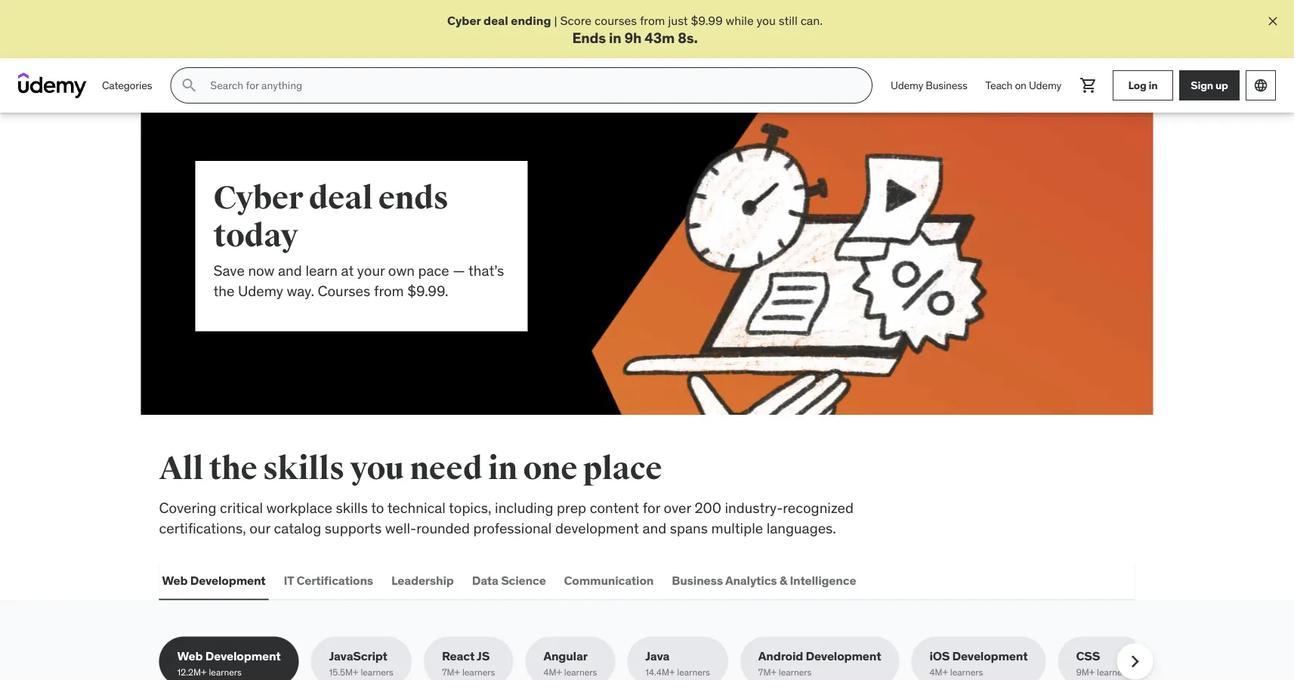 Task type: describe. For each thing, give the bounding box(es) containing it.
14.4m+
[[646, 667, 675, 678]]

leadership
[[392, 573, 454, 588]]

web development button
[[159, 563, 269, 599]]

spans
[[670, 519, 708, 537]]

sign up link
[[1180, 70, 1240, 101]]

sign
[[1192, 78, 1214, 92]]

workplace
[[267, 499, 332, 517]]

learners inside the web development 12.2m+ learners
[[209, 667, 242, 678]]

analytics
[[726, 573, 777, 588]]

web for web development 12.2m+ learners
[[177, 648, 203, 664]]

well-
[[385, 519, 417, 537]]

0 vertical spatial business
[[926, 79, 968, 92]]

react
[[442, 648, 475, 664]]

cyber deal ends today save now and learn at your own pace — that's the udemy way. courses from $9.99.
[[214, 179, 504, 300]]

certifications,
[[159, 519, 246, 537]]

learners inside android development 7m+ learners
[[779, 667, 812, 678]]

ends
[[573, 28, 606, 46]]

log in
[[1129, 78, 1158, 92]]

1 vertical spatial in
[[1149, 78, 1158, 92]]

technical
[[388, 499, 446, 517]]

critical
[[220, 499, 263, 517]]

4m+ inside angular 4m+ learners
[[544, 667, 562, 678]]

just
[[668, 12, 688, 28]]

—
[[453, 262, 465, 280]]

udemy business
[[891, 79, 968, 92]]

now
[[248, 262, 275, 280]]

courses
[[318, 282, 371, 300]]

your
[[357, 262, 385, 280]]

that's
[[469, 262, 504, 280]]

development for android development 7m+ learners
[[806, 648, 882, 664]]

0 horizontal spatial in
[[488, 449, 518, 488]]

shopping cart with 0 items image
[[1080, 76, 1098, 95]]

communication button
[[561, 563, 657, 599]]

teach on udemy link
[[977, 67, 1071, 104]]

15.5m+
[[329, 667, 359, 678]]

all the skills you need in one place
[[159, 449, 662, 488]]

development for web development 12.2m+ learners
[[205, 648, 281, 664]]

it certifications button
[[281, 563, 376, 599]]

react js 7m+ learners
[[442, 648, 495, 678]]

topics,
[[449, 499, 492, 517]]

one
[[523, 449, 578, 488]]

data
[[472, 573, 499, 588]]

up
[[1216, 78, 1229, 92]]

catalog
[[274, 519, 321, 537]]

languages.
[[767, 519, 837, 537]]

content
[[590, 499, 640, 517]]

sign up
[[1192, 78, 1229, 92]]

12.2m+
[[177, 667, 207, 678]]

css 9m+ learners
[[1077, 648, 1131, 678]]

learners inside ios development 4m+ learners
[[951, 667, 984, 678]]

1 horizontal spatial udemy
[[891, 79, 924, 92]]

leadership button
[[389, 563, 457, 599]]

all
[[159, 449, 203, 488]]

udemy inside cyber deal ends today save now and learn at your own pace — that's the udemy way. courses from $9.99.
[[238, 282, 283, 300]]

web development
[[162, 573, 266, 588]]

from inside 'cyber deal ending | score courses from just $9.99 while you still can. ends in 9h 43m 8s .'
[[640, 12, 666, 28]]

learners inside angular 4m+ learners
[[565, 667, 597, 678]]

9m+
[[1077, 667, 1095, 678]]

javascript
[[329, 648, 388, 664]]

learn
[[306, 262, 338, 280]]

java
[[646, 648, 670, 664]]

js
[[477, 648, 490, 664]]

submit search image
[[180, 76, 198, 95]]

ending
[[511, 12, 551, 28]]

learners inside the react js 7m+ learners
[[463, 667, 495, 678]]

deal for ends
[[309, 179, 373, 218]]

can.
[[801, 12, 823, 28]]

200
[[695, 499, 722, 517]]

including
[[495, 499, 554, 517]]

prep
[[557, 499, 587, 517]]

still
[[779, 12, 798, 28]]

need
[[410, 449, 483, 488]]

communication
[[564, 573, 654, 588]]

close image
[[1266, 14, 1281, 29]]

4m+ inside ios development 4m+ learners
[[930, 667, 949, 678]]

intelligence
[[790, 573, 857, 588]]

way.
[[287, 282, 314, 300]]

$9.99.
[[408, 282, 449, 300]]

supports
[[325, 519, 382, 537]]

7m+ for react js
[[442, 667, 460, 678]]

rounded
[[417, 519, 470, 537]]

$9.99
[[691, 12, 723, 28]]

Search for anything text field
[[207, 73, 854, 98]]

professional
[[474, 519, 552, 537]]

android
[[759, 648, 804, 664]]

java 14.4m+ learners
[[646, 648, 710, 678]]

categories button
[[93, 67, 161, 104]]

udemy image
[[18, 73, 87, 98]]

choose a language image
[[1254, 78, 1269, 93]]

multiple
[[712, 519, 764, 537]]



Task type: locate. For each thing, give the bounding box(es) containing it.
cyber deal ending | score courses from just $9.99 while you still can. ends in 9h 43m 8s .
[[447, 12, 823, 46]]

1 4m+ from the left
[[544, 667, 562, 678]]

1 horizontal spatial in
[[609, 28, 622, 46]]

cyber up the now
[[214, 179, 303, 218]]

the up the critical
[[209, 449, 257, 488]]

cyber inside cyber deal ends today save now and learn at your own pace — that's the udemy way. courses from $9.99.
[[214, 179, 303, 218]]

0 vertical spatial in
[[609, 28, 622, 46]]

1 7m+ from the left
[[442, 667, 460, 678]]

1 vertical spatial deal
[[309, 179, 373, 218]]

1 horizontal spatial from
[[640, 12, 666, 28]]

categories
[[102, 79, 152, 92]]

3 learners from the left
[[463, 667, 495, 678]]

the
[[214, 282, 235, 300], [209, 449, 257, 488]]

.
[[694, 28, 698, 46]]

4 learners from the left
[[565, 667, 597, 678]]

development
[[190, 573, 266, 588], [205, 648, 281, 664], [806, 648, 882, 664], [953, 648, 1028, 664]]

2 7m+ from the left
[[759, 667, 777, 678]]

1 vertical spatial from
[[374, 282, 404, 300]]

deal for ending
[[484, 12, 509, 28]]

place
[[583, 449, 662, 488]]

covering critical workplace skills to technical topics, including prep content for over 200 industry-recognized certifications, our catalog supports well-rounded professional development and spans multiple languages.
[[159, 499, 854, 537]]

1 horizontal spatial 4m+
[[930, 667, 949, 678]]

5 learners from the left
[[678, 667, 710, 678]]

1 vertical spatial cyber
[[214, 179, 303, 218]]

1 vertical spatial skills
[[336, 499, 368, 517]]

to
[[371, 499, 384, 517]]

development up 12.2m+
[[205, 648, 281, 664]]

while
[[726, 12, 754, 28]]

ends
[[379, 179, 449, 218]]

business down spans
[[672, 573, 723, 588]]

it
[[284, 573, 294, 588]]

deal inside cyber deal ends today save now and learn at your own pace — that's the udemy way. courses from $9.99.
[[309, 179, 373, 218]]

javascript 15.5m+ learners
[[329, 648, 394, 678]]

business analytics & intelligence button
[[669, 563, 860, 599]]

development inside the web development 12.2m+ learners
[[205, 648, 281, 664]]

skills inside covering critical workplace skills to technical topics, including prep content for over 200 industry-recognized certifications, our catalog supports well-rounded professional development and spans multiple languages.
[[336, 499, 368, 517]]

1 vertical spatial web
[[177, 648, 203, 664]]

industry-
[[725, 499, 783, 517]]

business analytics & intelligence
[[672, 573, 857, 588]]

0 vertical spatial you
[[757, 12, 776, 28]]

score
[[561, 12, 592, 28]]

7m+ inside android development 7m+ learners
[[759, 667, 777, 678]]

business left teach
[[926, 79, 968, 92]]

deal
[[484, 12, 509, 28], [309, 179, 373, 218]]

learners
[[209, 667, 242, 678], [361, 667, 394, 678], [463, 667, 495, 678], [565, 667, 597, 678], [678, 667, 710, 678], [779, 667, 812, 678], [951, 667, 984, 678], [1098, 667, 1131, 678]]

0 horizontal spatial deal
[[309, 179, 373, 218]]

development right ios
[[953, 648, 1028, 664]]

1 horizontal spatial and
[[643, 519, 667, 537]]

learners inside css 9m+ learners
[[1098, 667, 1131, 678]]

for
[[643, 499, 661, 517]]

next image
[[1124, 650, 1148, 674]]

css
[[1077, 648, 1101, 664]]

1 vertical spatial business
[[672, 573, 723, 588]]

7m+ for android development
[[759, 667, 777, 678]]

and up "way."
[[278, 262, 302, 280]]

1 vertical spatial the
[[209, 449, 257, 488]]

development inside ios development 4m+ learners
[[953, 648, 1028, 664]]

0 vertical spatial and
[[278, 262, 302, 280]]

4m+
[[544, 667, 562, 678], [930, 667, 949, 678]]

2 learners from the left
[[361, 667, 394, 678]]

|
[[554, 12, 558, 28]]

udemy business link
[[882, 67, 977, 104]]

courses
[[595, 12, 637, 28]]

android development 7m+ learners
[[759, 648, 882, 678]]

pace
[[418, 262, 450, 280]]

2 horizontal spatial udemy
[[1029, 79, 1062, 92]]

0 horizontal spatial cyber
[[214, 179, 303, 218]]

0 horizontal spatial udemy
[[238, 282, 283, 300]]

web inside the web development 12.2m+ learners
[[177, 648, 203, 664]]

in right log
[[1149, 78, 1158, 92]]

7m+
[[442, 667, 460, 678], [759, 667, 777, 678]]

our
[[250, 519, 271, 537]]

9h 43m 8s
[[625, 28, 694, 46]]

0 horizontal spatial business
[[672, 573, 723, 588]]

from down own on the left top
[[374, 282, 404, 300]]

over
[[664, 499, 692, 517]]

from
[[640, 12, 666, 28], [374, 282, 404, 300]]

1 horizontal spatial deal
[[484, 12, 509, 28]]

0 vertical spatial web
[[162, 573, 188, 588]]

own
[[388, 262, 415, 280]]

cyber for today
[[214, 179, 303, 218]]

web up 12.2m+
[[177, 648, 203, 664]]

save
[[214, 262, 245, 280]]

it certifications
[[284, 573, 373, 588]]

skills up supports
[[336, 499, 368, 517]]

the inside cyber deal ends today save now and learn at your own pace — that's the udemy way. courses from $9.99.
[[214, 282, 235, 300]]

development inside web development button
[[190, 573, 266, 588]]

0 vertical spatial skills
[[263, 449, 345, 488]]

learners inside javascript 15.5m+ learners
[[361, 667, 394, 678]]

the down save
[[214, 282, 235, 300]]

science
[[501, 573, 546, 588]]

udemy
[[891, 79, 924, 92], [1029, 79, 1062, 92], [238, 282, 283, 300]]

in up including
[[488, 449, 518, 488]]

from up 9h 43m 8s at the top of page
[[640, 12, 666, 28]]

ios development 4m+ learners
[[930, 648, 1028, 678]]

in down courses
[[609, 28, 622, 46]]

7m+ down react
[[442, 667, 460, 678]]

web for web development
[[162, 573, 188, 588]]

and down for
[[643, 519, 667, 537]]

web down certifications,
[[162, 573, 188, 588]]

0 horizontal spatial 7m+
[[442, 667, 460, 678]]

today
[[214, 216, 298, 256]]

cyber for |
[[447, 12, 481, 28]]

web
[[162, 573, 188, 588], [177, 648, 203, 664]]

4m+ down ios
[[930, 667, 949, 678]]

and inside covering critical workplace skills to technical topics, including prep content for over 200 industry-recognized certifications, our catalog supports well-rounded professional development and spans multiple languages.
[[643, 519, 667, 537]]

ios
[[930, 648, 950, 664]]

web inside button
[[162, 573, 188, 588]]

0 vertical spatial cyber
[[447, 12, 481, 28]]

from inside cyber deal ends today save now and learn at your own pace — that's the udemy way. courses from $9.99.
[[374, 282, 404, 300]]

1 horizontal spatial cyber
[[447, 12, 481, 28]]

development for web development
[[190, 573, 266, 588]]

2 4m+ from the left
[[930, 667, 949, 678]]

7m+ inside the react js 7m+ learners
[[442, 667, 460, 678]]

development down certifications,
[[190, 573, 266, 588]]

teach
[[986, 79, 1013, 92]]

topic filters element
[[159, 637, 1154, 680]]

development
[[556, 519, 639, 537]]

1 horizontal spatial you
[[757, 12, 776, 28]]

0 horizontal spatial you
[[350, 449, 404, 488]]

covering
[[159, 499, 217, 517]]

business
[[926, 79, 968, 92], [672, 573, 723, 588]]

1 vertical spatial and
[[643, 519, 667, 537]]

angular
[[544, 648, 588, 664]]

data science button
[[469, 563, 549, 599]]

learners inside java 14.4m+ learners
[[678, 667, 710, 678]]

log
[[1129, 78, 1147, 92]]

8 learners from the left
[[1098, 667, 1131, 678]]

0 vertical spatial from
[[640, 12, 666, 28]]

0 horizontal spatial from
[[374, 282, 404, 300]]

7 learners from the left
[[951, 667, 984, 678]]

and inside cyber deal ends today save now and learn at your own pace — that's the udemy way. courses from $9.99.
[[278, 262, 302, 280]]

cyber left ending at the top left of the page
[[447, 12, 481, 28]]

at
[[341, 262, 354, 280]]

deal left ending at the top left of the page
[[484, 12, 509, 28]]

certifications
[[297, 573, 373, 588]]

2 vertical spatial in
[[488, 449, 518, 488]]

6 learners from the left
[[779, 667, 812, 678]]

1 horizontal spatial 7m+
[[759, 667, 777, 678]]

0 horizontal spatial 4m+
[[544, 667, 562, 678]]

on
[[1016, 79, 1027, 92]]

1 learners from the left
[[209, 667, 242, 678]]

cyber inside 'cyber deal ending | score courses from just $9.99 while you still can. ends in 9h 43m 8s .'
[[447, 12, 481, 28]]

4m+ down the angular
[[544, 667, 562, 678]]

skills up workplace
[[263, 449, 345, 488]]

0 horizontal spatial and
[[278, 262, 302, 280]]

2 horizontal spatial in
[[1149, 78, 1158, 92]]

you left still
[[757, 12, 776, 28]]

teach on udemy
[[986, 79, 1062, 92]]

development right "android"
[[806, 648, 882, 664]]

1 horizontal spatial business
[[926, 79, 968, 92]]

development for ios development 4m+ learners
[[953, 648, 1028, 664]]

development inside android development 7m+ learners
[[806, 648, 882, 664]]

deal left 'ends'
[[309, 179, 373, 218]]

7m+ down "android"
[[759, 667, 777, 678]]

0 vertical spatial deal
[[484, 12, 509, 28]]

recognized
[[783, 499, 854, 517]]

in inside 'cyber deal ending | score courses from just $9.99 while you still can. ends in 9h 43m 8s .'
[[609, 28, 622, 46]]

deal inside 'cyber deal ending | score courses from just $9.99 while you still can. ends in 9h 43m 8s .'
[[484, 12, 509, 28]]

you inside 'cyber deal ending | score courses from just $9.99 while you still can. ends in 9h 43m 8s .'
[[757, 12, 776, 28]]

you up to
[[350, 449, 404, 488]]

log in link
[[1113, 70, 1174, 101]]

&
[[780, 573, 788, 588]]

web development 12.2m+ learners
[[177, 648, 281, 678]]

data science
[[472, 573, 546, 588]]

0 vertical spatial the
[[214, 282, 235, 300]]

business inside button
[[672, 573, 723, 588]]

1 vertical spatial you
[[350, 449, 404, 488]]



Task type: vqa. For each thing, say whether or not it's contained in the screenshot.


